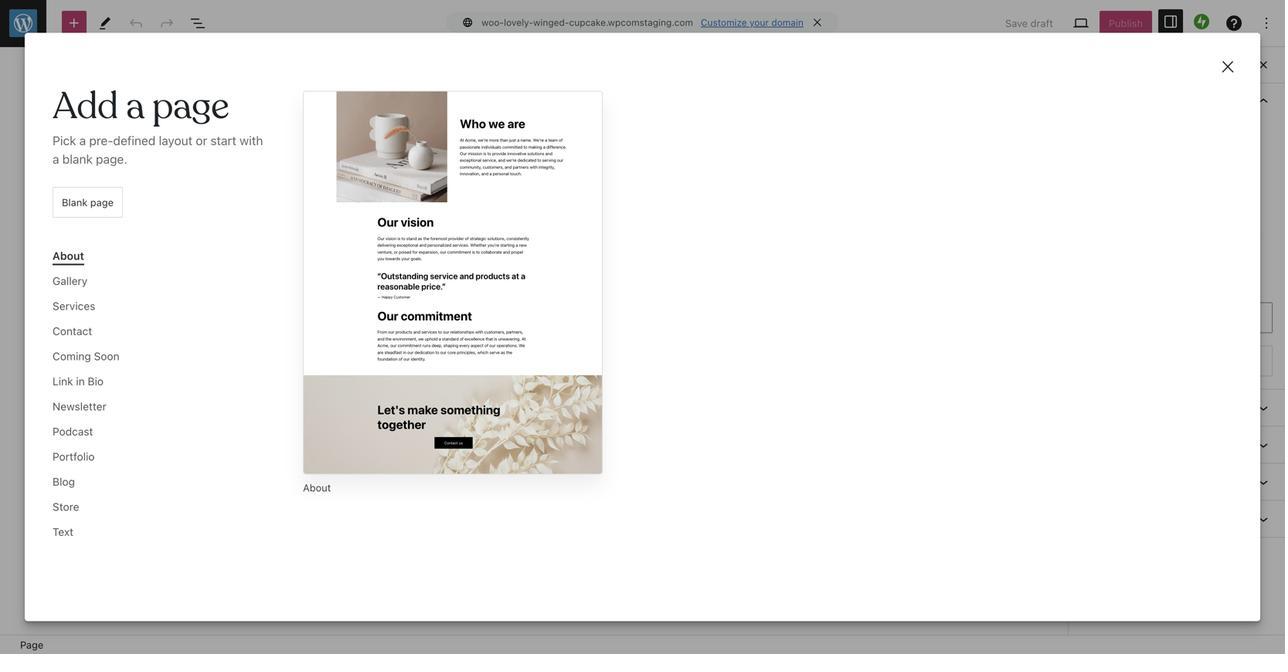 Task type: locate. For each thing, give the bounding box(es) containing it.
about inside about button
[[53, 250, 84, 263]]

0 vertical spatial page
[[152, 83, 229, 130]]

blank
[[62, 197, 88, 208]]

close settings image
[[1254, 56, 1273, 74]]

1 horizontal spatial about
[[303, 482, 331, 494]]

services
[[53, 300, 95, 313]]

or
[[196, 133, 207, 148]]

coming soon
[[53, 350, 119, 363]]

page right the blank at the left top
[[90, 197, 114, 208]]

0 vertical spatial a
[[126, 83, 144, 130]]

save draft
[[1005, 17, 1053, 29]]

podcast button
[[43, 421, 185, 446]]

newsletter
[[53, 400, 106, 413]]

a right pick
[[79, 133, 86, 148]]

text
[[53, 526, 73, 539]]

a down pick
[[53, 152, 59, 167]]

about
[[53, 250, 84, 263], [303, 482, 331, 494]]

undo image
[[127, 14, 145, 32]]

1 horizontal spatial page
[[152, 83, 229, 130]]

page.
[[96, 152, 127, 167]]

pre-
[[89, 133, 113, 148]]

blog
[[53, 476, 75, 489]]

page tab panel
[[1069, 83, 1285, 538]]

add a page pick a pre-defined layout or start with a blank page.
[[53, 83, 263, 167]]

0 vertical spatial about
[[53, 250, 84, 263]]

page up or
[[152, 83, 229, 130]]

portfolio
[[53, 451, 95, 463]]

contact
[[53, 325, 92, 338]]

1 vertical spatial about
[[303, 482, 331, 494]]

about option
[[303, 91, 603, 495]]

settings image
[[1162, 12, 1180, 31]]

2 vertical spatial a
[[53, 152, 59, 167]]

1 vertical spatial page
[[90, 197, 114, 208]]

a up defined
[[126, 83, 144, 130]]

bio
[[88, 375, 104, 388]]

page inside button
[[90, 197, 114, 208]]

start
[[211, 133, 236, 148]]

menu
[[42, 244, 266, 548]]

Pending review checkbox
[[1081, 255, 1097, 271]]

customize your domain button
[[701, 17, 804, 28]]

1 horizontal spatial a
[[79, 133, 86, 148]]

coming soon button
[[43, 346, 185, 371]]

0 horizontal spatial page
[[90, 197, 114, 208]]

menu containing about
[[42, 244, 266, 548]]

in
[[76, 375, 85, 388]]

layout
[[159, 133, 193, 148]]

store button
[[43, 496, 185, 521]]

blank page button
[[53, 187, 123, 218]]

0 horizontal spatial about
[[53, 250, 84, 263]]

2 horizontal spatial a
[[126, 83, 144, 130]]

save draft button
[[996, 11, 1063, 36]]

link in bio
[[53, 375, 104, 388]]

page
[[152, 83, 229, 130], [90, 197, 114, 208]]

page
[[20, 640, 43, 651]]

a
[[126, 83, 144, 130], [79, 133, 86, 148], [53, 152, 59, 167]]

about inside about option
[[303, 482, 331, 494]]

1 vertical spatial a
[[79, 133, 86, 148]]

defined
[[113, 133, 156, 148]]

page inside add a page pick a pre-defined layout or start with a blank page.
[[152, 83, 229, 130]]

blank page
[[62, 197, 114, 208]]

services button
[[43, 295, 185, 320]]

gallery
[[53, 275, 88, 288]]



Task type: vqa. For each thing, say whether or not it's contained in the screenshot.
Cards
no



Task type: describe. For each thing, give the bounding box(es) containing it.
editor content region
[[0, 47, 1068, 635]]

draft
[[1031, 17, 1053, 29]]

woo-lovely-winged-cupcake.wpcomstaging.com customize your domain
[[482, 17, 804, 28]]

lovely-
[[504, 17, 533, 28]]

close image
[[1219, 57, 1237, 76]]

woo-
[[482, 17, 504, 28]]

portfolio button
[[43, 446, 185, 471]]

gallery button
[[43, 270, 185, 295]]

contact button
[[43, 320, 185, 346]]

redo image
[[158, 14, 176, 32]]

add a page document
[[25, 33, 1261, 603]]

store
[[53, 501, 79, 514]]

domain
[[772, 17, 804, 28]]

about button
[[43, 245, 185, 270]]

cupcake.wpcomstaging.com
[[569, 17, 693, 28]]

with
[[240, 133, 263, 148]]

add
[[53, 83, 118, 130]]

soon
[[94, 350, 119, 363]]

blank
[[62, 152, 93, 167]]

winged-
[[533, 17, 569, 28]]

blog button
[[43, 471, 185, 496]]

0 horizontal spatial a
[[53, 152, 59, 167]]

link
[[53, 375, 73, 388]]

coming
[[53, 350, 91, 363]]

text button
[[43, 521, 185, 547]]

link in bio button
[[43, 371, 185, 396]]

menu inside add a page document
[[42, 244, 266, 548]]

save
[[1005, 17, 1028, 29]]

customize
[[701, 17, 747, 28]]

podcast
[[53, 426, 93, 438]]

newsletter button
[[43, 396, 185, 421]]

your
[[750, 17, 769, 28]]

pick
[[53, 133, 76, 148]]



